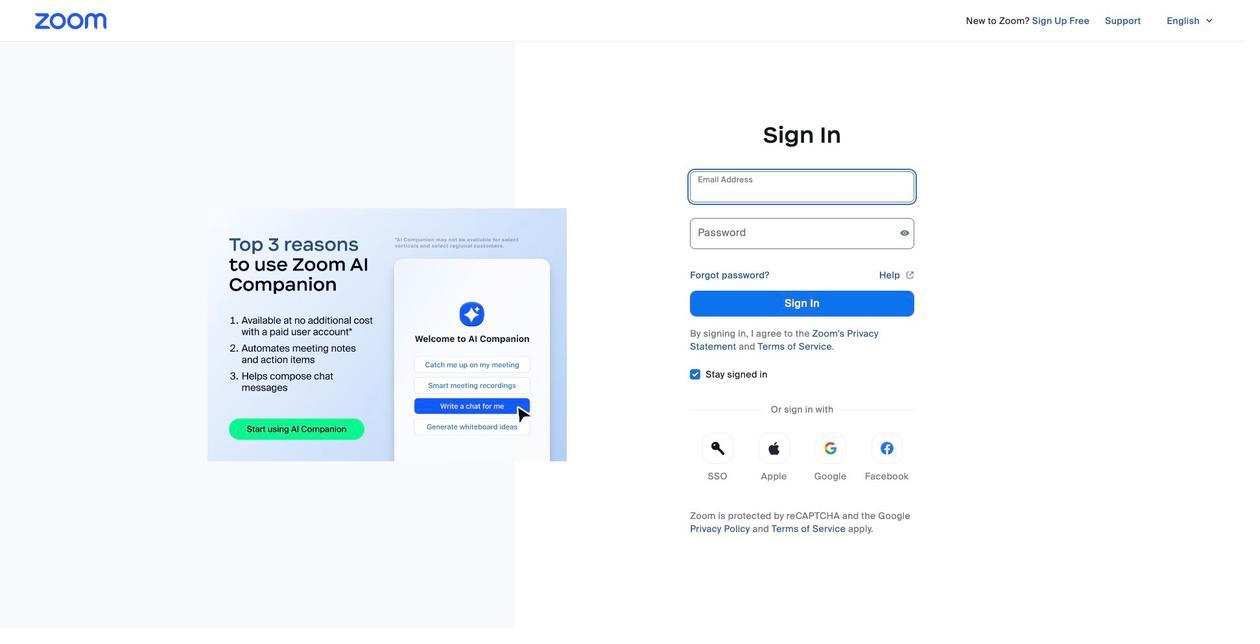 Task type: describe. For each thing, give the bounding box(es) containing it.
Password password field
[[691, 218, 915, 249]]

zoom logo image
[[35, 13, 107, 29]]

down image
[[1206, 14, 1215, 27]]



Task type: vqa. For each thing, say whether or not it's contained in the screenshot.
down icon
yes



Task type: locate. For each thing, give the bounding box(es) containing it.
start using zoom ai companion image
[[208, 208, 567, 461]]

window new image
[[906, 268, 915, 281]]

Email Address email field
[[691, 171, 915, 202]]

sign in with apple image
[[768, 442, 781, 455]]



